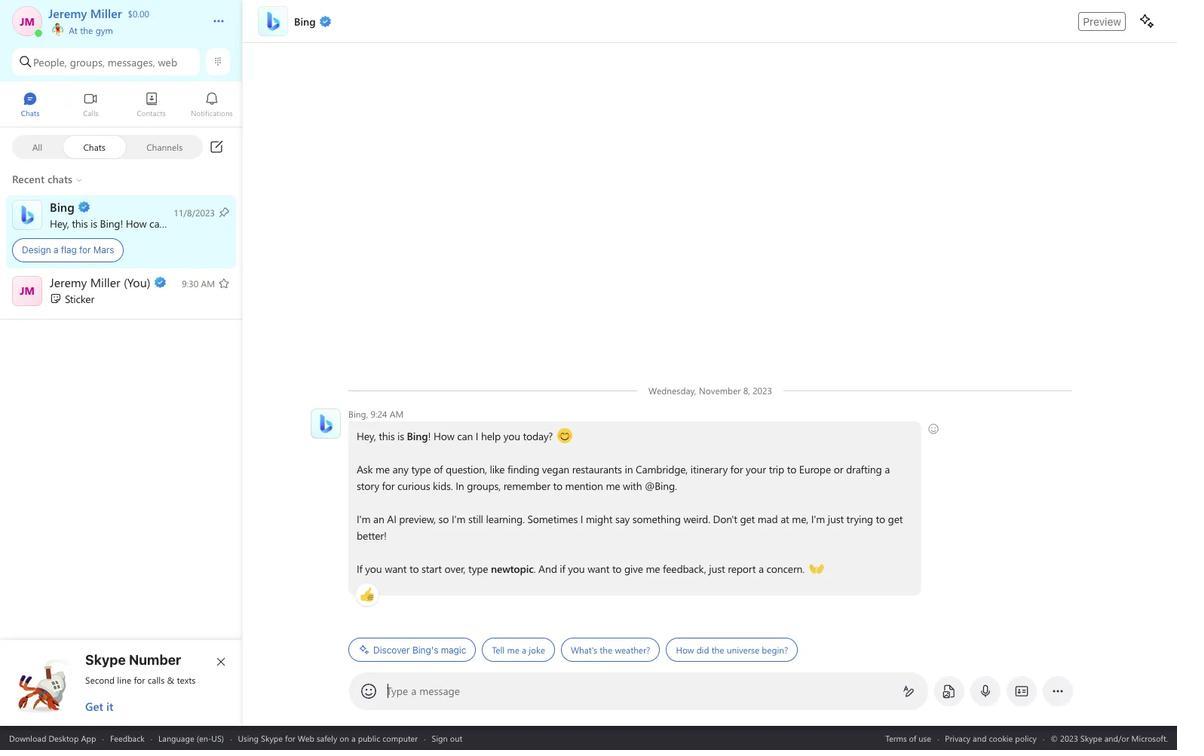 Task type: vqa. For each thing, say whether or not it's contained in the screenshot.
newtopic
yes



Task type: locate. For each thing, give the bounding box(es) containing it.
what's
[[571, 644, 597, 656]]

hey, up design a flag for mars
[[50, 216, 69, 231]]

a right on
[[352, 733, 356, 744]]

public
[[358, 733, 380, 744]]

download desktop app link
[[9, 733, 96, 744]]

0 horizontal spatial the
[[80, 24, 93, 36]]

trying
[[847, 512, 873, 527]]

0 vertical spatial today?
[[215, 216, 245, 231]]

this up "flag"
[[72, 216, 88, 231]]

how left did
[[676, 644, 694, 656]]

skype up "second" on the bottom left of the page
[[85, 653, 126, 668]]

bing up "any"
[[407, 429, 428, 444]]

i'm right the me,
[[811, 512, 825, 527]]

sign out link
[[432, 733, 463, 744]]

1 vertical spatial help
[[481, 429, 501, 444]]

better!
[[357, 529, 386, 543]]

message
[[420, 684, 460, 699]]

0 horizontal spatial how
[[126, 216, 147, 231]]

0 vertical spatial hey, this is bing ! how can i help you today?
[[50, 216, 248, 231]]

to right trying
[[876, 512, 885, 527]]

just left report
[[709, 562, 725, 576]]

0 horizontal spatial just
[[709, 562, 725, 576]]

hey, this is bing ! how can i help you today? up mars
[[50, 216, 248, 231]]

out
[[450, 733, 463, 744]]

0 vertical spatial hey,
[[50, 216, 69, 231]]

2 horizontal spatial how
[[676, 644, 694, 656]]

groups, down at the gym
[[70, 55, 105, 69]]

get right trying
[[888, 512, 903, 527]]

how up sticker "button"
[[126, 216, 147, 231]]

is
[[91, 216, 97, 231], [397, 429, 404, 444]]

0 horizontal spatial !
[[120, 216, 123, 231]]

0 horizontal spatial this
[[72, 216, 88, 231]]

1 horizontal spatial !
[[428, 429, 431, 444]]

in
[[456, 479, 464, 493]]

hey,
[[50, 216, 69, 231], [357, 429, 376, 444]]

0 horizontal spatial of
[[434, 463, 443, 477]]

1 horizontal spatial is
[[397, 429, 404, 444]]

hey, this is bing ! how can i help you today? up question,
[[357, 429, 555, 444]]

the right at
[[80, 24, 93, 36]]

1 horizontal spatial hey, this is bing ! how can i help you today?
[[357, 429, 555, 444]]

weird.
[[683, 512, 710, 527]]

hey, down bing,
[[357, 429, 376, 444]]

of
[[434, 463, 443, 477], [910, 733, 917, 744]]

2 horizontal spatial i'm
[[811, 512, 825, 527]]

1 vertical spatial bing
[[407, 429, 428, 444]]

1 horizontal spatial the
[[600, 644, 612, 656]]

tab list
[[0, 85, 242, 127]]

1 horizontal spatial want
[[588, 562, 609, 576]]

get left mad
[[740, 512, 755, 527]]

.
[[534, 562, 536, 576]]

1 horizontal spatial i
[[476, 429, 478, 444]]

1 vertical spatial i
[[476, 429, 478, 444]]

of up kids.
[[434, 463, 443, 477]]

the
[[80, 24, 93, 36], [600, 644, 612, 656], [712, 644, 724, 656]]

universe
[[727, 644, 760, 656]]

0 horizontal spatial bing
[[100, 216, 120, 231]]

second
[[85, 675, 115, 687]]

a right report
[[759, 562, 764, 576]]

channels
[[147, 141, 183, 153]]

0 vertical spatial of
[[434, 463, 443, 477]]

0 vertical spatial !
[[120, 216, 123, 231]]

bing up mars
[[100, 216, 120, 231]]

trip
[[769, 463, 784, 477]]

the right what's at bottom
[[600, 644, 612, 656]]

groups, down like
[[467, 479, 501, 493]]

me
[[375, 463, 390, 477], [606, 479, 620, 493], [646, 562, 660, 576], [507, 644, 519, 656]]

0 vertical spatial just
[[828, 512, 844, 527]]

type
[[411, 463, 431, 477], [468, 562, 488, 576]]

just left trying
[[828, 512, 844, 527]]

europe
[[799, 463, 831, 477]]

a
[[54, 244, 58, 256], [885, 463, 890, 477], [759, 562, 764, 576], [522, 644, 526, 656], [411, 684, 417, 699], [352, 733, 356, 744]]

groups, inside ask me any type of question, like finding vegan restaurants in cambridge, itinerary for your trip to europe or drafting a story for curious kids. in groups, remember to mention me with @bing. i'm an ai preview, so i'm still learning. sometimes i might say something weird. don't get mad at me, i'm just trying to get better! if you want to start over, type
[[467, 479, 501, 493]]

a right drafting
[[885, 463, 890, 477]]

of left use
[[910, 733, 917, 744]]

1 vertical spatial skype
[[261, 733, 283, 744]]

0 vertical spatial help
[[173, 216, 193, 231]]

language
[[159, 733, 194, 744]]

you
[[196, 216, 213, 231], [503, 429, 520, 444], [365, 562, 382, 576], [568, 562, 585, 576]]

me right 'tell'
[[507, 644, 519, 656]]

policy
[[1016, 733, 1037, 744]]

is up mars
[[91, 216, 97, 231]]

0 vertical spatial is
[[91, 216, 97, 231]]

a left "flag"
[[54, 244, 58, 256]]

us)
[[212, 733, 224, 744]]

0 horizontal spatial skype
[[85, 653, 126, 668]]

feedback
[[110, 733, 145, 744]]

privacy and cookie policy
[[946, 733, 1037, 744]]

groups, inside 'button'
[[70, 55, 105, 69]]

0 horizontal spatial can
[[149, 216, 165, 231]]

this down 9:24
[[379, 429, 395, 444]]

1 vertical spatial hey,
[[357, 429, 376, 444]]

how inside button
[[676, 644, 694, 656]]

am
[[390, 408, 404, 420]]

1 vertical spatial how
[[433, 429, 454, 444]]

1 horizontal spatial of
[[910, 733, 917, 744]]

don't
[[713, 512, 737, 527]]

0 vertical spatial groups,
[[70, 55, 105, 69]]

2 horizontal spatial i
[[580, 512, 583, 527]]

2 i'm from the left
[[451, 512, 465, 527]]

1 vertical spatial hey, this is bing ! how can i help you today?
[[357, 429, 555, 444]]

desktop
[[49, 733, 79, 744]]

1 horizontal spatial can
[[457, 429, 473, 444]]

using
[[238, 733, 259, 744]]

the right did
[[712, 644, 724, 656]]

people, groups, messages, web
[[33, 55, 177, 69]]

1 vertical spatial !
[[428, 429, 431, 444]]

1 horizontal spatial type
[[468, 562, 488, 576]]

type right over,
[[468, 562, 488, 576]]

itinerary
[[691, 463, 728, 477]]

1 horizontal spatial groups,
[[467, 479, 501, 493]]

skype
[[85, 653, 126, 668], [261, 733, 283, 744]]

0 horizontal spatial get
[[740, 512, 755, 527]]

(openhands)
[[809, 561, 866, 576]]

me right the give
[[646, 562, 660, 576]]

web
[[298, 733, 315, 744]]

ask
[[357, 463, 373, 477]]

give
[[624, 562, 643, 576]]

say
[[615, 512, 630, 527]]

a left the joke
[[522, 644, 526, 656]]

want left start
[[385, 562, 407, 576]]

1 horizontal spatial this
[[379, 429, 395, 444]]

magic
[[441, 645, 466, 656]]

1 horizontal spatial how
[[433, 429, 454, 444]]

1 horizontal spatial hey,
[[357, 429, 376, 444]]

1 vertical spatial can
[[457, 429, 473, 444]]

and
[[538, 562, 557, 576]]

2 get from the left
[[888, 512, 903, 527]]

privacy
[[946, 733, 971, 744]]

1 horizontal spatial just
[[828, 512, 844, 527]]

0 horizontal spatial i'm
[[357, 512, 370, 527]]

still
[[468, 512, 483, 527]]

the inside "button"
[[80, 24, 93, 36]]

2 vertical spatial how
[[676, 644, 694, 656]]

begin?
[[762, 644, 788, 656]]

Type a message text field
[[387, 684, 891, 700]]

terms of use link
[[886, 733, 932, 744]]

safely
[[317, 733, 338, 744]]

line
[[117, 675, 131, 687]]

in
[[625, 463, 633, 477]]

1 vertical spatial just
[[709, 562, 725, 576]]

download desktop app
[[9, 733, 96, 744]]

to left start
[[409, 562, 419, 576]]

you inside ask me any type of question, like finding vegan restaurants in cambridge, itinerary for your trip to europe or drafting a story for curious kids. in groups, remember to mention me with @bing. i'm an ai preview, so i'm still learning. sometimes i might say something weird. don't get mad at me, i'm just trying to get better! if you want to start over, type
[[365, 562, 382, 576]]

me left with
[[606, 479, 620, 493]]

0 vertical spatial bing
[[100, 216, 120, 231]]

weather?
[[615, 644, 650, 656]]

discover bing's magic
[[373, 645, 466, 656]]

1 horizontal spatial skype
[[261, 733, 283, 744]]

0 vertical spatial type
[[411, 463, 431, 477]]

! up sticker "button"
[[120, 216, 123, 231]]

1 horizontal spatial help
[[481, 429, 501, 444]]

i'm
[[357, 512, 370, 527], [451, 512, 465, 527], [811, 512, 825, 527]]

the for what's
[[600, 644, 612, 656]]

! up curious
[[428, 429, 431, 444]]

how up question,
[[433, 429, 454, 444]]

remember
[[503, 479, 550, 493]]

to right trip
[[787, 463, 796, 477]]

question,
[[445, 463, 487, 477]]

1 horizontal spatial get
[[888, 512, 903, 527]]

what's the weather? button
[[561, 638, 660, 662]]

just inside ask me any type of question, like finding vegan restaurants in cambridge, itinerary for your trip to europe or drafting a story for curious kids. in groups, remember to mention me with @bing. i'm an ai preview, so i'm still learning. sometimes i might say something weird. don't get mad at me, i'm just trying to get better! if you want to start over, type
[[828, 512, 844, 527]]

1 vertical spatial today?
[[523, 429, 553, 444]]

using skype for web safely on a public computer
[[238, 733, 418, 744]]

2 vertical spatial i
[[580, 512, 583, 527]]

today?
[[215, 216, 245, 231], [523, 429, 553, 444]]

for
[[79, 244, 91, 256], [730, 463, 743, 477], [382, 479, 395, 493], [134, 675, 145, 687], [285, 733, 296, 744]]

sign
[[432, 733, 448, 744]]

finding
[[507, 463, 539, 477]]

mars
[[93, 244, 114, 256]]

use
[[919, 733, 932, 744]]

want left the give
[[588, 562, 609, 576]]

0 horizontal spatial want
[[385, 562, 407, 576]]

1 want from the left
[[385, 562, 407, 576]]

i'm right so
[[451, 512, 465, 527]]

for right the line
[[134, 675, 145, 687]]

calls
[[148, 675, 165, 687]]

type up curious
[[411, 463, 431, 477]]

flag
[[61, 244, 77, 256]]

i'm left the an
[[357, 512, 370, 527]]

is down am
[[397, 429, 404, 444]]

bing
[[100, 216, 120, 231], [407, 429, 428, 444]]

1 horizontal spatial bing
[[407, 429, 428, 444]]

type a message
[[387, 684, 460, 699]]

0 horizontal spatial groups,
[[70, 55, 105, 69]]

hey, this is bing ! how can i help you today?
[[50, 216, 248, 231], [357, 429, 555, 444]]

gym
[[96, 24, 113, 36]]

if
[[357, 562, 362, 576]]

concern.
[[767, 562, 805, 576]]

want
[[385, 562, 407, 576], [588, 562, 609, 576]]

0 horizontal spatial today?
[[215, 216, 245, 231]]

can
[[149, 216, 165, 231], [457, 429, 473, 444]]

for right story
[[382, 479, 395, 493]]

1 horizontal spatial i'm
[[451, 512, 465, 527]]

0 horizontal spatial hey, this is bing ! how can i help you today?
[[50, 216, 248, 231]]

report
[[728, 562, 756, 576]]

1 horizontal spatial today?
[[523, 429, 553, 444]]

1 vertical spatial groups,
[[467, 479, 501, 493]]

0 horizontal spatial i
[[168, 216, 171, 231]]

skype right "using"
[[261, 733, 283, 744]]

0 vertical spatial can
[[149, 216, 165, 231]]

1 vertical spatial is
[[397, 429, 404, 444]]

0 vertical spatial how
[[126, 216, 147, 231]]



Task type: describe. For each thing, give the bounding box(es) containing it.
so
[[438, 512, 449, 527]]

terms of use
[[886, 733, 932, 744]]

1 vertical spatial of
[[910, 733, 917, 744]]

&
[[167, 675, 174, 687]]

might
[[586, 512, 613, 527]]

sign out
[[432, 733, 463, 744]]

0 vertical spatial skype
[[85, 653, 126, 668]]

1 vertical spatial this
[[379, 429, 395, 444]]

sometimes
[[527, 512, 578, 527]]

want inside ask me any type of question, like finding vegan restaurants in cambridge, itinerary for your trip to europe or drafting a story for curious kids. in groups, remember to mention me with @bing. i'm an ai preview, so i'm still learning. sometimes i might say something weird. don't get mad at me, i'm just trying to get better! if you want to start over, type
[[385, 562, 407, 576]]

feedback link
[[110, 733, 145, 744]]

an
[[373, 512, 384, 527]]

skype number element
[[13, 653, 230, 715]]

on
[[340, 733, 349, 744]]

1 get from the left
[[740, 512, 755, 527]]

app
[[81, 733, 96, 744]]

restaurants
[[572, 463, 622, 477]]

(en-
[[197, 733, 212, 744]]

skype number
[[85, 653, 181, 668]]

for inside skype number element
[[134, 675, 145, 687]]

a right type
[[411, 684, 417, 699]]

the for at
[[80, 24, 93, 36]]

bing, 9:24 am
[[348, 408, 404, 420]]

drafting
[[846, 463, 882, 477]]

over,
[[444, 562, 465, 576]]

people,
[[33, 55, 67, 69]]

web
[[158, 55, 177, 69]]

using skype for web safely on a public computer link
[[238, 733, 418, 744]]

2 want from the left
[[588, 562, 609, 576]]

at the gym button
[[48, 21, 198, 36]]

3 i'm from the left
[[811, 512, 825, 527]]

for left web
[[285, 733, 296, 744]]

0 horizontal spatial is
[[91, 216, 97, 231]]

or
[[834, 463, 843, 477]]

0 horizontal spatial help
[[173, 216, 193, 231]]

preview,
[[399, 512, 436, 527]]

feedback,
[[663, 562, 706, 576]]

me,
[[792, 512, 809, 527]]

of inside ask me any type of question, like finding vegan restaurants in cambridge, itinerary for your trip to europe or drafting a story for curious kids. in groups, remember to mention me with @bing. i'm an ai preview, so i'm still learning. sometimes i might say something weird. don't get mad at me, i'm just trying to get better! if you want to start over, type
[[434, 463, 443, 477]]

with
[[623, 479, 642, 493]]

0 horizontal spatial hey,
[[50, 216, 69, 231]]

did
[[696, 644, 709, 656]]

(smileeyes)
[[557, 429, 606, 443]]

a inside ask me any type of question, like finding vegan restaurants in cambridge, itinerary for your trip to europe or drafting a story for curious kids. in groups, remember to mention me with @bing. i'm an ai preview, so i'm still learning. sometimes i might say something weird. don't get mad at me, i'm just trying to get better! if you want to start over, type
[[885, 463, 890, 477]]

0 horizontal spatial type
[[411, 463, 431, 477]]

it
[[106, 699, 113, 715]]

curious
[[397, 479, 430, 493]]

something
[[632, 512, 681, 527]]

get it
[[85, 699, 113, 715]]

i inside ask me any type of question, like finding vegan restaurants in cambridge, itinerary for your trip to europe or drafting a story for curious kids. in groups, remember to mention me with @bing. i'm an ai preview, so i'm still learning. sometimes i might say something weird. don't get mad at me, i'm just trying to get better! if you want to start over, type
[[580, 512, 583, 527]]

design
[[22, 244, 51, 256]]

any
[[392, 463, 408, 477]]

how did the universe begin? button
[[666, 638, 798, 662]]

0 vertical spatial i
[[168, 216, 171, 231]]

chats
[[83, 141, 106, 153]]

number
[[129, 653, 181, 668]]

second line for calls & texts
[[85, 675, 196, 687]]

mention
[[565, 479, 603, 493]]

type
[[387, 684, 408, 699]]

computer
[[383, 733, 418, 744]]

a inside button
[[522, 644, 526, 656]]

your
[[746, 463, 766, 477]]

at
[[781, 512, 789, 527]]

1 vertical spatial type
[[468, 562, 488, 576]]

me inside button
[[507, 644, 519, 656]]

for left your
[[730, 463, 743, 477]]

bing,
[[348, 408, 368, 420]]

me left "any"
[[375, 463, 390, 477]]

language (en-us) link
[[159, 733, 224, 744]]

learning.
[[486, 512, 525, 527]]

0 vertical spatial this
[[72, 216, 88, 231]]

for right "flag"
[[79, 244, 91, 256]]

start
[[421, 562, 442, 576]]

messages,
[[108, 55, 155, 69]]

story
[[357, 479, 379, 493]]

to down vegan in the left bottom of the page
[[553, 479, 562, 493]]

design a flag for mars
[[22, 244, 114, 256]]

get
[[85, 699, 103, 715]]

how did the universe begin?
[[676, 644, 788, 656]]

and
[[973, 733, 987, 744]]

1 i'm from the left
[[357, 512, 370, 527]]

2 horizontal spatial the
[[712, 644, 724, 656]]

discover
[[373, 645, 410, 656]]

texts
[[177, 675, 196, 687]]

cambridge,
[[636, 463, 688, 477]]

tell
[[492, 644, 505, 656]]

what's the weather?
[[571, 644, 650, 656]]

at
[[69, 24, 78, 36]]

tell me a joke button
[[482, 638, 555, 662]]

to left the give
[[612, 562, 622, 576]]

kids.
[[433, 479, 453, 493]]

preview
[[1084, 15, 1122, 28]]

ask me any type of question, like finding vegan restaurants in cambridge, itinerary for your trip to europe or drafting a story for curious kids. in groups, remember to mention me with @bing. i'm an ai preview, so i'm still learning. sometimes i might say something weird. don't get mad at me, i'm just trying to get better! if you want to start over, type
[[357, 463, 906, 576]]

mad
[[758, 512, 778, 527]]

like
[[490, 463, 505, 477]]

download
[[9, 733, 46, 744]]



